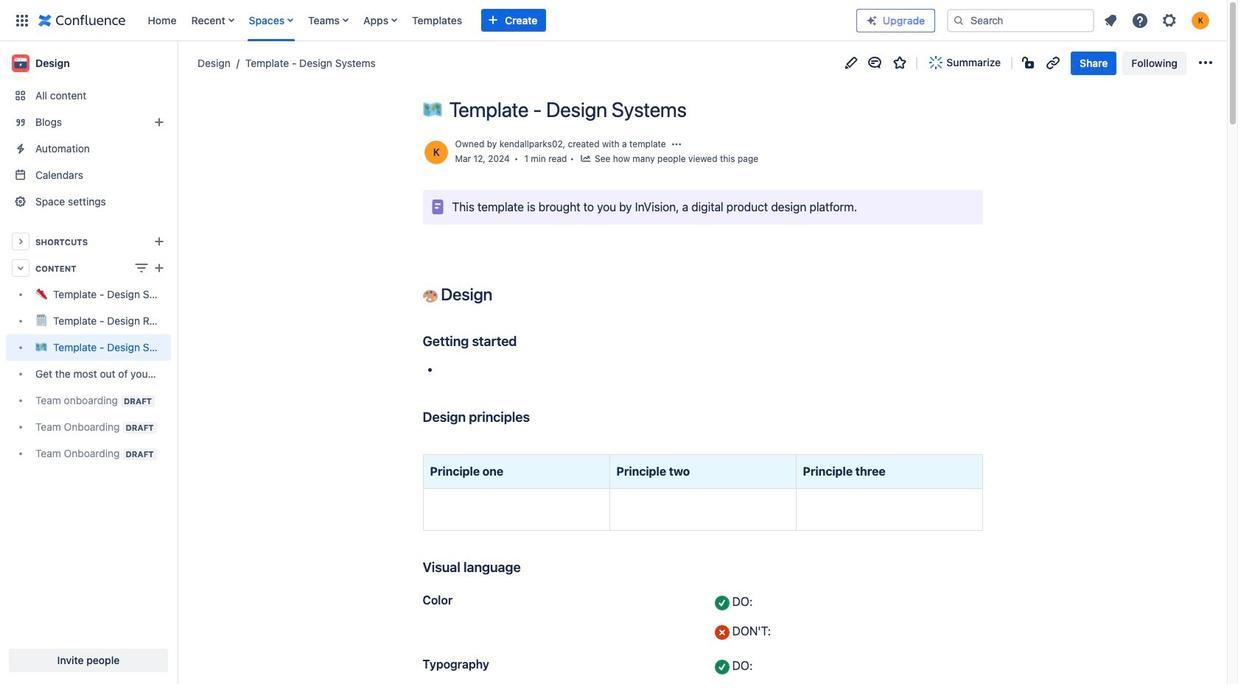 Task type: locate. For each thing, give the bounding box(es) containing it.
confluence image
[[38, 11, 126, 29], [38, 11, 126, 29]]

0 horizontal spatial copy image
[[451, 596, 463, 607]]

settings icon image
[[1161, 11, 1179, 29]]

panel note image
[[429, 199, 446, 216]]

2 vertical spatial copy image
[[451, 596, 463, 607]]

no restrictions image
[[1021, 54, 1039, 72]]

premium image
[[866, 14, 878, 26]]

tree
[[6, 282, 171, 467]]

list for appswitcher icon
[[140, 0, 857, 41]]

None search field
[[947, 8, 1095, 32]]

collapse sidebar image
[[161, 49, 193, 78]]

list for premium image
[[1098, 7, 1219, 34]]

list
[[140, 0, 857, 41], [1098, 7, 1219, 34]]

copy image
[[528, 409, 546, 426], [520, 559, 537, 577], [488, 660, 500, 671]]

create a blog image
[[150, 114, 168, 131]]

copy link image
[[693, 100, 710, 118]]

copy link image
[[1045, 54, 1062, 72]]

global element
[[9, 0, 857, 41]]

0 vertical spatial copy image
[[491, 285, 509, 303]]

1 horizontal spatial copy image
[[491, 285, 509, 303]]

copy image
[[491, 285, 509, 303], [516, 332, 533, 350], [451, 596, 463, 607]]

search image
[[953, 14, 965, 26]]

:art: image
[[423, 289, 438, 304]]

tree inside space element
[[6, 282, 171, 467]]

1 vertical spatial copy image
[[520, 559, 537, 577]]

help icon image
[[1132, 11, 1149, 29]]

create image
[[150, 259, 168, 277]]

1 vertical spatial copy image
[[516, 332, 533, 350]]

1 horizontal spatial list
[[1098, 7, 1219, 34]]

0 horizontal spatial list
[[140, 0, 857, 41]]

edit this page image
[[843, 54, 861, 72]]

:cross_mark: image
[[715, 626, 729, 640]]

banner
[[0, 0, 1227, 41]]

add shortcut image
[[150, 233, 168, 251]]

:map: image
[[423, 99, 442, 118]]

:check_mark: image
[[715, 597, 729, 611]]



Task type: describe. For each thing, give the bounding box(es) containing it.
2 vertical spatial copy image
[[488, 660, 500, 671]]

your profile and preferences image
[[1192, 11, 1210, 29]]

change view image
[[133, 259, 150, 277]]

manage page ownership image
[[671, 139, 682, 151]]

notification icon image
[[1102, 11, 1120, 29]]

:check_mark: image
[[715, 661, 729, 675]]

more information about kendallparks02 image
[[423, 139, 449, 166]]

2 horizontal spatial copy image
[[516, 332, 533, 350]]

appswitcher icon image
[[13, 11, 31, 29]]

0 vertical spatial copy image
[[528, 409, 546, 426]]

more actions image
[[1197, 54, 1215, 72]]

star image
[[892, 54, 909, 72]]

space element
[[0, 41, 177, 685]]

:map: image
[[423, 99, 442, 118]]

Search field
[[947, 8, 1095, 32]]



Task type: vqa. For each thing, say whether or not it's contained in the screenshot.
copy link icon
yes



